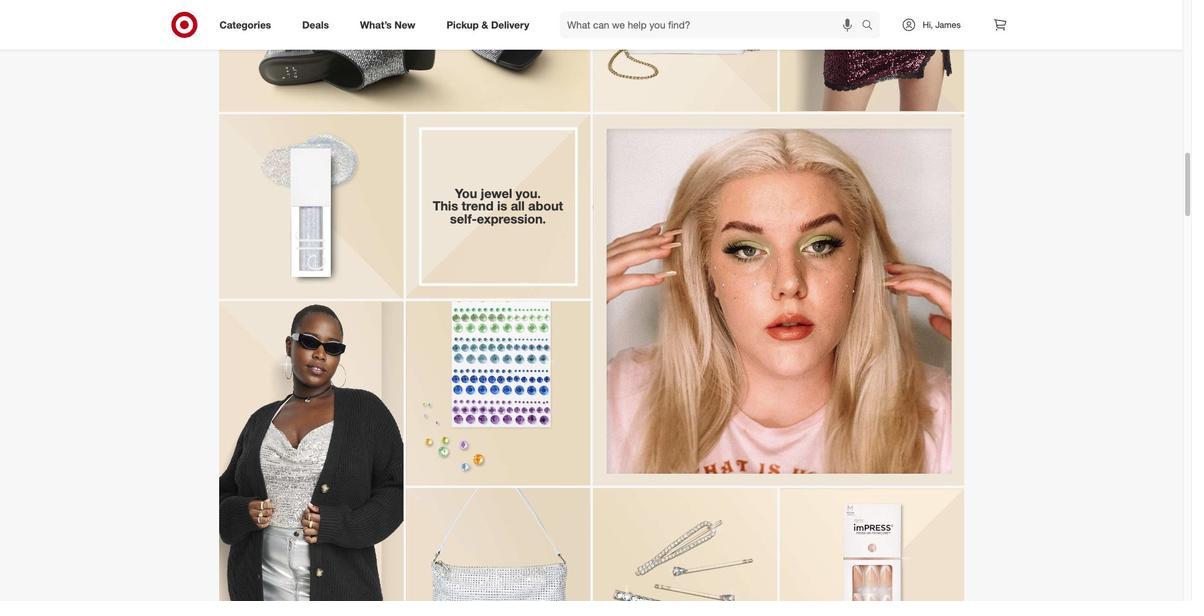 Task type: vqa. For each thing, say whether or not it's contained in the screenshot.
Deals
yes



Task type: describe. For each thing, give the bounding box(es) containing it.
you jewel you. this trend is all about self-expression.
[[433, 186, 567, 226]]

pickup
[[447, 18, 479, 31]]

search
[[857, 20, 887, 32]]

&
[[482, 18, 489, 31]]

self-
[[450, 211, 477, 226]]

james
[[936, 19, 961, 30]]

trend
[[462, 198, 494, 214]]

delivery
[[491, 18, 530, 31]]

new
[[395, 18, 416, 31]]

this
[[433, 198, 458, 214]]

is
[[497, 198, 508, 214]]

pickup & delivery link
[[436, 11, 545, 39]]

categories link
[[209, 11, 287, 39]]

what's new
[[360, 18, 416, 31]]

you
[[455, 186, 478, 201]]



Task type: locate. For each thing, give the bounding box(es) containing it.
categories
[[220, 18, 271, 31]]

expression.
[[477, 211, 546, 226]]

all
[[511, 198, 525, 214]]

about
[[529, 198, 564, 214]]

What can we help you find? suggestions appear below search field
[[560, 11, 866, 39]]

hi,
[[923, 19, 933, 30]]

deals link
[[292, 11, 345, 39]]

hi, james
[[923, 19, 961, 30]]

deals
[[302, 18, 329, 31]]

you.
[[516, 186, 541, 201]]

search button
[[857, 11, 887, 41]]

what's
[[360, 18, 392, 31]]

jewel
[[481, 186, 512, 201]]

pickup & delivery
[[447, 18, 530, 31]]

what's new link
[[350, 11, 431, 39]]



